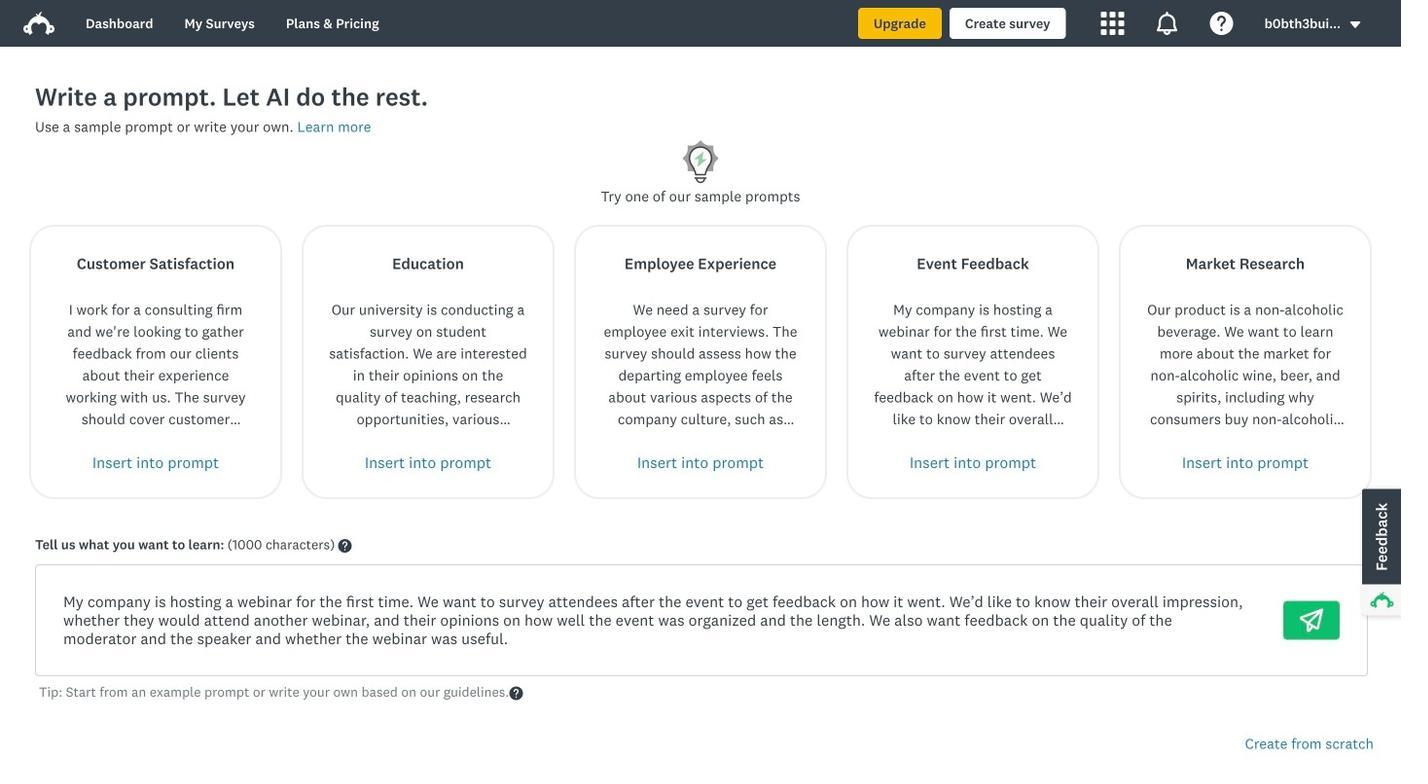 Task type: describe. For each thing, give the bounding box(es) containing it.
1 brand logo image from the top
[[23, 8, 54, 39]]

notification center icon image
[[1156, 12, 1179, 35]]

2 brand logo image from the top
[[23, 12, 54, 35]]

light bulb with lightning bolt inside showing a new idea image
[[677, 138, 724, 185]]



Task type: locate. For each thing, give the bounding box(es) containing it.
None text field
[[48, 577, 1260, 664]]

help icon image
[[1210, 12, 1233, 35]]

products icon image
[[1101, 12, 1125, 35], [1101, 12, 1125, 35]]

hover for help content image
[[509, 687, 523, 700]]

hover for help content image
[[338, 539, 352, 553]]

dropdown arrow icon image
[[1349, 18, 1362, 32], [1350, 21, 1361, 28]]

airplane icon that submits your build survey with ai prompt image
[[1300, 609, 1323, 632], [1300, 609, 1323, 632]]

brand logo image
[[23, 8, 54, 39], [23, 12, 54, 35]]



Task type: vqa. For each thing, say whether or not it's contained in the screenshot.
help icon
yes



